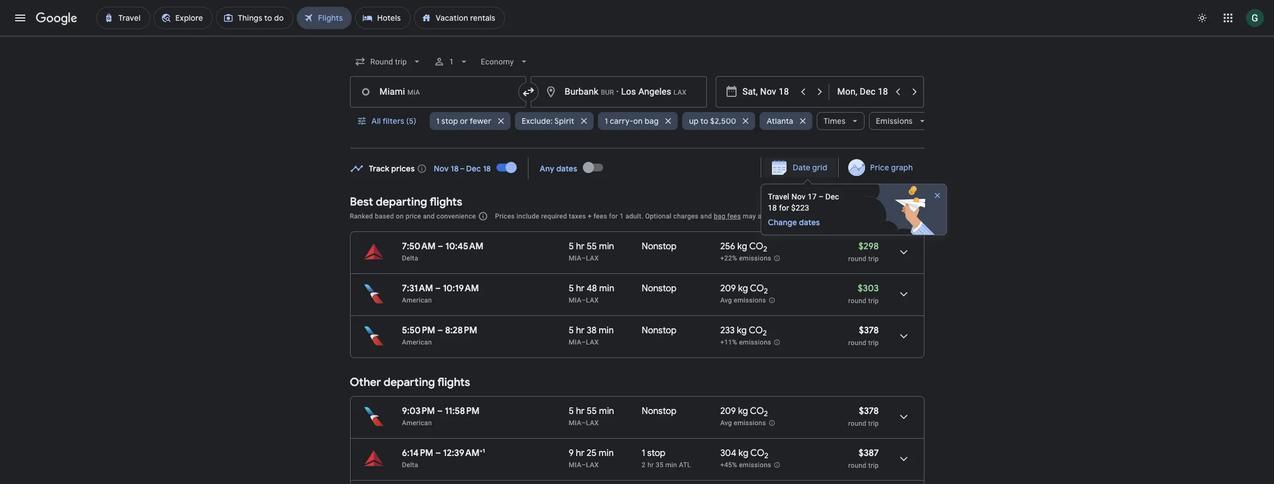 Task type: locate. For each thing, give the bounding box(es) containing it.
nonstop for 11:58 pm
[[642, 406, 677, 417]]

round inside $303 round trip
[[848, 297, 866, 305]]

trip down $387 text field
[[868, 462, 879, 470]]

3 trip from the top
[[868, 339, 879, 347]]

min up total duration 5 hr 48 min. element
[[599, 241, 614, 252]]

1 vertical spatial 209 kg co 2
[[720, 406, 768, 419]]

sort by: button
[[873, 206, 924, 226]]

nov inside the "nov 17 – dec 18"
[[791, 192, 806, 201]]

kg inside 256 kg co 2
[[737, 241, 747, 252]]

2 up +11% emissions
[[763, 329, 767, 338]]

0 horizontal spatial nov
[[434, 164, 449, 174]]

0 vertical spatial $378
[[859, 325, 879, 337]]

18 inside the "nov 17 – dec 18"
[[768, 204, 777, 213]]

2 fees from the left
[[727, 213, 741, 220]]

emissions up 233 kg co 2
[[734, 297, 766, 305]]

1 vertical spatial 18
[[768, 204, 777, 213]]

co down +22% emissions
[[750, 283, 764, 295]]

mia up 5 hr 48 min mia – lax on the bottom left of page
[[569, 255, 581, 263]]

0 vertical spatial departing
[[376, 195, 427, 209]]

0 horizontal spatial and
[[423, 213, 435, 220]]

1 horizontal spatial and
[[700, 213, 712, 220]]

trip up $387
[[868, 420, 879, 428]]

total duration 5 hr 48 min. element
[[569, 283, 642, 296]]

Departure time: 5:50 PM. text field
[[402, 325, 435, 337]]

flight details. leaves miami international airport at 7:31 am on saturday, november 18 and arrives at los angeles international airport at 10:19 am on saturday, november 18. image
[[890, 281, 917, 308]]

co inside 256 kg co 2
[[749, 241, 763, 252]]

and right price
[[423, 213, 435, 220]]

None text field
[[530, 76, 707, 108]]

total duration 5 hr 38 min. element
[[569, 325, 642, 338]]

2 nonstop flight. element from the top
[[642, 283, 677, 296]]

None text field
[[350, 76, 526, 108]]

$378
[[859, 325, 879, 337], [859, 406, 879, 417]]

lax for 10:19 am
[[586, 297, 599, 305]]

3 nonstop from the top
[[642, 325, 677, 337]]

kg up 304 kg co 2
[[738, 406, 748, 417]]

1 horizontal spatial dates
[[799, 218, 820, 228]]

+45%
[[720, 462, 737, 470]]

378 us dollars text field left flight details. leaves miami international airport at 5:50 pm on saturday, november 18 and arrives at los angeles international airport at 8:28 pm on saturday, november 18. "icon"
[[859, 325, 879, 337]]

55 up 48
[[587, 241, 597, 252]]

5 hr 55 min mia – lax
[[569, 241, 614, 263], [569, 406, 614, 427]]

2 nonstop from the top
[[642, 283, 677, 295]]

1 and from the left
[[423, 213, 435, 220]]

departing up ranked based on price and convenience
[[376, 195, 427, 209]]

1 378 us dollars text field from the top
[[859, 325, 879, 337]]

for down travel
[[779, 204, 789, 213]]

– down the total duration 5 hr 38 min. element
[[581, 339, 586, 347]]

1 vertical spatial total duration 5 hr 55 min. element
[[569, 406, 642, 419]]

on inside main content
[[396, 213, 404, 220]]

stop for or
[[441, 116, 458, 126]]

4 nonstop from the top
[[642, 406, 677, 417]]

mia for 8:28 pm
[[569, 339, 581, 347]]

change dates button
[[768, 217, 845, 228]]

hr for 10:45 am
[[576, 241, 585, 252]]

233
[[720, 325, 735, 337]]

0 horizontal spatial bag
[[645, 116, 659, 126]]

5 inside 5 hr 48 min mia – lax
[[569, 283, 574, 295]]

0 vertical spatial american
[[402, 297, 432, 305]]

– up 9 hr 25 min mia – lax
[[581, 420, 586, 427]]

2 avg from the top
[[720, 420, 732, 428]]

hr left 38 in the bottom of the page
[[576, 325, 585, 337]]

stop inside 1 stop 2 hr 35 min atl
[[647, 448, 665, 459]]

0 vertical spatial on
[[633, 116, 643, 126]]

hr right 9
[[576, 448, 584, 459]]

dates
[[556, 164, 577, 174], [799, 218, 820, 228]]

required
[[541, 213, 567, 220]]

1 $378 from the top
[[859, 325, 879, 337]]

main content containing best departing flights
[[350, 154, 959, 485]]

flight details. leaves miami international airport at 5:50 pm on saturday, november 18 and arrives at los angeles international airport at 8:28 pm on saturday, november 18. image
[[890, 323, 917, 350]]

None search field
[[350, 48, 932, 149]]

american down 9:03 pm
[[402, 420, 432, 427]]

min right 25 at the left bottom of page
[[599, 448, 614, 459]]

0 vertical spatial $378 round trip
[[848, 325, 879, 347]]

0 vertical spatial flights
[[430, 195, 462, 209]]

10:45 am
[[445, 241, 483, 252]]

$378 round trip for 209
[[848, 406, 879, 428]]

18 down travel
[[768, 204, 777, 213]]

209 down +22%
[[720, 283, 736, 295]]

total duration 5 hr 55 min. element
[[569, 241, 642, 254], [569, 406, 642, 419]]

1 209 kg co 2 from the top
[[720, 283, 768, 296]]

1 inside 6:14 pm – 12:39 am + 1
[[483, 448, 485, 455]]

1 209 from the top
[[720, 283, 736, 295]]

round inside $298 round trip
[[848, 255, 866, 263]]

1 delta from the top
[[402, 255, 418, 263]]

kg
[[737, 241, 747, 252], [738, 283, 748, 295], [737, 325, 747, 337], [738, 406, 748, 417], [738, 448, 748, 459]]

on left price
[[396, 213, 404, 220]]

avg up 233 in the right bottom of the page
[[720, 297, 732, 305]]

Arrival time: 8:28 PM. text field
[[445, 325, 477, 337]]

on down the · los angeles
[[633, 116, 643, 126]]

1 vertical spatial bag
[[714, 213, 726, 220]]

price
[[870, 163, 889, 173]]

delta
[[402, 255, 418, 263], [402, 462, 418, 470]]

may
[[743, 213, 756, 220]]

18
[[483, 164, 491, 174], [768, 204, 777, 213]]

round down $298 text box
[[848, 255, 866, 263]]

0 vertical spatial stop
[[441, 116, 458, 126]]

nov right learn more about tracked prices icon
[[434, 164, 449, 174]]

1 stop or fewer button
[[430, 108, 510, 135]]

$378 round trip for 233
[[848, 325, 879, 347]]

times
[[824, 116, 846, 126]]

0 vertical spatial 378 us dollars text field
[[859, 325, 879, 337]]

1 vertical spatial $378 round trip
[[848, 406, 879, 428]]

american inside 5:50 pm – 8:28 pm american
[[402, 339, 432, 347]]

209 kg co 2 down +22% emissions
[[720, 283, 768, 296]]

209 up 304
[[720, 406, 736, 417]]

change appearance image
[[1189, 4, 1216, 31]]

co up +22% emissions
[[749, 241, 763, 252]]

1 for 1 stop or fewer
[[436, 116, 440, 126]]

1 vertical spatial 209
[[720, 406, 736, 417]]

emissions for 11:58 pm
[[734, 420, 766, 428]]

mia for 10:45 am
[[569, 255, 581, 263]]

6:14 pm
[[402, 448, 433, 459]]

5 left 48
[[569, 283, 574, 295]]

american inside 7:31 am – 10:19 am american
[[402, 297, 432, 305]]

5 for 10:45 am
[[569, 241, 574, 252]]

55 for 25
[[587, 406, 597, 417]]

lax up 48
[[586, 255, 599, 263]]

fees
[[594, 213, 607, 220], [727, 213, 741, 220]]

$378 left flight details. leaves miami international airport at 5:50 pm on saturday, november 18 and arrives at los angeles international airport at 8:28 pm on saturday, november 18. "icon"
[[859, 325, 879, 337]]

learn more about tracked prices image
[[417, 164, 427, 174]]

stop up the 35
[[647, 448, 665, 459]]

387 US dollars text field
[[859, 448, 879, 459]]

trip left flight details. leaves miami international airport at 5:50 pm on saturday, november 18 and arrives at los angeles international airport at 8:28 pm on saturday, november 18. "icon"
[[868, 339, 879, 347]]

emissions up 304 kg co 2
[[734, 420, 766, 428]]

1 vertical spatial avg emissions
[[720, 420, 766, 428]]

total duration 5 hr 55 min. element down taxes
[[569, 241, 642, 254]]

trip down $303 text field
[[868, 297, 879, 305]]

$378 round trip left flight details. leaves miami international airport at 5:50 pm on saturday, november 18 and arrives at los angeles international airport at 8:28 pm on saturday, november 18. "icon"
[[848, 325, 879, 347]]

$387
[[859, 448, 879, 459]]

adult.
[[625, 213, 643, 220]]

0 vertical spatial dates
[[556, 164, 577, 174]]

on for based
[[396, 213, 404, 220]]

american
[[402, 297, 432, 305], [402, 339, 432, 347], [402, 420, 432, 427]]

1 for 1 stop 2 hr 35 min atl
[[642, 448, 645, 459]]

1 horizontal spatial for
[[779, 204, 789, 213]]

up
[[689, 116, 699, 126]]

(5)
[[406, 116, 416, 126]]

total duration 5 hr 55 min. element up total duration 9 hr 25 min. element
[[569, 406, 642, 419]]

2 5 from the top
[[569, 283, 574, 295]]

on inside 1 carry-on bag popup button
[[633, 116, 643, 126]]

1 american from the top
[[402, 297, 432, 305]]

1 vertical spatial american
[[402, 339, 432, 347]]

3 american from the top
[[402, 420, 432, 427]]

dates right any
[[556, 164, 577, 174]]

bag inside popup button
[[645, 116, 659, 126]]

1 vertical spatial delta
[[402, 462, 418, 470]]

american for 7:31 am
[[402, 297, 432, 305]]

prices
[[495, 213, 515, 220]]

lax down 25 at the left bottom of page
[[586, 462, 599, 470]]

departing up departure time: 9:03 pm. text box
[[384, 376, 435, 390]]

min for 10:19 am
[[599, 283, 614, 295]]

2 $378 round trip from the top
[[848, 406, 879, 428]]

mia inside 5 hr 48 min mia – lax
[[569, 297, 581, 305]]

209 kg co 2 up 304 kg co 2
[[720, 406, 768, 419]]

0 vertical spatial 209
[[720, 283, 736, 295]]

0 vertical spatial total duration 5 hr 55 min. element
[[569, 241, 642, 254]]

1 stop or fewer
[[436, 116, 491, 126]]

trip for 8:28 pm
[[868, 339, 879, 347]]

2 round from the top
[[848, 297, 866, 305]]

leaves miami international airport at 9:03 pm on saturday, november 18 and arrives at los angeles international airport at 11:58 pm on saturday, november 18. element
[[402, 406, 480, 417]]

0 vertical spatial avg
[[720, 297, 732, 305]]

main menu image
[[13, 11, 27, 25]]

1 horizontal spatial nov
[[791, 192, 806, 201]]

2 lax from the top
[[586, 297, 599, 305]]

all filters (5)
[[371, 116, 416, 126]]

lax
[[586, 255, 599, 263], [586, 297, 599, 305], [586, 339, 599, 347], [586, 420, 599, 427], [586, 462, 599, 470]]

avg emissions
[[720, 297, 766, 305], [720, 420, 766, 428]]

0 vertical spatial 209 kg co 2
[[720, 283, 768, 296]]

0 vertical spatial 55
[[587, 241, 597, 252]]

main content
[[350, 154, 959, 485]]

round for 8:28 pm
[[848, 339, 866, 347]]

min right 48
[[599, 283, 614, 295]]

for inside for $223 change dates
[[779, 204, 789, 213]]

leaves miami international airport at 6:14 pm on saturday, november 18 and arrives at los angeles international airport at 12:39 am on sunday, november 19. element
[[402, 448, 485, 459]]

round down $387 text field
[[848, 462, 866, 470]]

0 horizontal spatial dates
[[556, 164, 577, 174]]

256
[[720, 241, 735, 252]]

nov 18 – dec 18
[[434, 164, 491, 174]]

hr down taxes
[[576, 241, 585, 252]]

dates down $223
[[799, 218, 820, 228]]

emissions
[[739, 255, 771, 263], [734, 297, 766, 305], [739, 339, 771, 347], [734, 420, 766, 428], [739, 462, 771, 470]]

– inside 5 hr 38 min mia – lax
[[581, 339, 586, 347]]

1 horizontal spatial fees
[[727, 213, 741, 220]]

american down 7:31 am
[[402, 297, 432, 305]]

+ down arrival time: 11:58 pm. text box
[[479, 448, 483, 455]]

4 mia from the top
[[569, 420, 581, 427]]

0 vertical spatial avg emissions
[[720, 297, 766, 305]]

4 nonstop flight. element from the top
[[642, 406, 677, 419]]

Departure time: 6:14 PM. text field
[[402, 448, 433, 459]]

5 up 9
[[569, 406, 574, 417]]

2 209 kg co 2 from the top
[[720, 406, 768, 419]]

mia inside 9 hr 25 min mia – lax
[[569, 462, 581, 470]]

209 for 5 hr 55 min
[[720, 406, 736, 417]]

american down 5:50 pm
[[402, 339, 432, 347]]

date grid
[[792, 163, 827, 173]]

leaves miami international airport at 7:50 am on saturday, november 18 and arrives at los angeles international airport at 10:45 am on saturday, november 18. element
[[402, 241, 483, 252]]

1 5 from the top
[[569, 241, 574, 252]]

1 vertical spatial on
[[396, 213, 404, 220]]

1 horizontal spatial 18
[[768, 204, 777, 213]]

min inside 5 hr 38 min mia – lax
[[599, 325, 614, 337]]

0 horizontal spatial fees
[[594, 213, 607, 220]]

2 inside 304 kg co 2
[[764, 452, 768, 461]]

1 inside popup button
[[436, 116, 440, 126]]

co up +11% emissions
[[749, 325, 763, 337]]

nonstop flight. element for 10:19 am
[[642, 283, 677, 296]]

1 horizontal spatial on
[[633, 116, 643, 126]]

1 vertical spatial flights
[[437, 376, 470, 390]]

2 up +45% emissions
[[764, 452, 768, 461]]

and right charges
[[700, 213, 712, 220]]

– down total duration 9 hr 25 min. element
[[581, 462, 586, 470]]

1 stop 2 hr 35 min atl
[[642, 448, 691, 470]]

– up 5 hr 48 min mia – lax on the bottom left of page
[[581, 255, 586, 263]]

2 5 hr 55 min mia – lax from the top
[[569, 406, 614, 427]]

avg emissions up 304 kg co 2
[[720, 420, 766, 428]]

nonstop flight. element
[[642, 241, 677, 254], [642, 283, 677, 296], [642, 325, 677, 338], [642, 406, 677, 419]]

flights for other departing flights
[[437, 376, 470, 390]]

1 avg emissions from the top
[[720, 297, 766, 305]]

Departure time: 9:03 PM. text field
[[402, 406, 435, 417]]

trip
[[868, 255, 879, 263], [868, 297, 879, 305], [868, 339, 879, 347], [868, 420, 879, 428], [868, 462, 879, 470]]

for left adult.
[[609, 213, 618, 220]]

kg down +22% emissions
[[738, 283, 748, 295]]

209
[[720, 283, 736, 295], [720, 406, 736, 417]]

avg emissions for $303
[[720, 297, 766, 305]]

lax up 25 at the left bottom of page
[[586, 420, 599, 427]]

filters
[[382, 116, 404, 126]]

mia inside 5 hr 38 min mia – lax
[[569, 339, 581, 347]]

departing for other
[[384, 376, 435, 390]]

1 mia from the top
[[569, 255, 581, 263]]

2 avg emissions from the top
[[720, 420, 766, 428]]

2 for 10:19 am
[[764, 287, 768, 296]]

0 horizontal spatial +
[[479, 448, 483, 455]]

1 vertical spatial dates
[[799, 218, 820, 228]]

2 down "1 stop flight." element
[[642, 462, 646, 470]]

1 vertical spatial departing
[[384, 376, 435, 390]]

0 vertical spatial 5 hr 55 min mia – lax
[[569, 241, 614, 263]]

3 mia from the top
[[569, 339, 581, 347]]

1 vertical spatial 5 hr 55 min mia – lax
[[569, 406, 614, 427]]

– down total duration 5 hr 48 min. element
[[581, 297, 586, 305]]

kg up +22% emissions
[[737, 241, 747, 252]]

lax inside 5 hr 38 min mia – lax
[[586, 339, 599, 347]]

round for 11:58 pm
[[848, 420, 866, 428]]

2 55 from the top
[[587, 406, 597, 417]]

1 horizontal spatial stop
[[647, 448, 665, 459]]

1 nonstop flight. element from the top
[[642, 241, 677, 254]]

1 button
[[429, 48, 474, 75]]

ranked
[[350, 213, 373, 220]]

up to $2,500 button
[[682, 108, 755, 135]]

378 US dollars text field
[[859, 325, 879, 337], [859, 406, 879, 417]]

9 hr 25 min mia – lax
[[569, 448, 614, 470]]

1 55 from the top
[[587, 241, 597, 252]]

3 round from the top
[[848, 339, 866, 347]]

0 horizontal spatial stop
[[441, 116, 458, 126]]

2 american from the top
[[402, 339, 432, 347]]

+
[[588, 213, 592, 220], [479, 448, 483, 455]]

prices include required taxes + fees for 1 adult. optional charges and bag fees may apply. passenger assistance
[[495, 213, 847, 220]]

1 stop flight. element
[[642, 448, 665, 461]]

min right the 35
[[665, 462, 677, 470]]

– right departure time: 9:03 pm. text box
[[437, 406, 443, 417]]

co inside 233 kg co 2
[[749, 325, 763, 337]]

2 mia from the top
[[569, 297, 581, 305]]

mia up 9
[[569, 420, 581, 427]]

$2,500
[[710, 116, 736, 126]]

flights up 11:58 pm
[[437, 376, 470, 390]]

17 – dec
[[808, 192, 839, 201]]

min inside 5 hr 48 min mia – lax
[[599, 283, 614, 295]]

2 $378 from the top
[[859, 406, 879, 417]]

los
[[621, 86, 636, 97]]

2 trip from the top
[[868, 297, 879, 305]]

round
[[848, 255, 866, 263], [848, 297, 866, 305], [848, 339, 866, 347], [848, 420, 866, 428], [848, 462, 866, 470]]

price graph
[[870, 163, 913, 173]]

1 round from the top
[[848, 255, 866, 263]]

co up 304 kg co 2
[[750, 406, 764, 417]]

2 vertical spatial american
[[402, 420, 432, 427]]

delta down 6:14 pm
[[402, 462, 418, 470]]

– right 6:14 pm text field
[[435, 448, 441, 459]]

1 total duration 5 hr 55 min. element from the top
[[569, 241, 642, 254]]

$378 round trip up $387 text field
[[848, 406, 879, 428]]

0 vertical spatial +
[[588, 213, 592, 220]]

avg emissions for $378
[[720, 420, 766, 428]]

2 total duration 5 hr 55 min. element from the top
[[569, 406, 642, 419]]

lax for 10:45 am
[[586, 255, 599, 263]]

1 vertical spatial +
[[479, 448, 483, 455]]

bag down angeles
[[645, 116, 659, 126]]

round up $387 text field
[[848, 420, 866, 428]]

trip inside $303 round trip
[[868, 297, 879, 305]]

0 horizontal spatial on
[[396, 213, 404, 220]]

avg emissions up 233 kg co 2
[[720, 297, 766, 305]]

on
[[633, 116, 643, 126], [396, 213, 404, 220]]

flights
[[430, 195, 462, 209], [437, 376, 470, 390]]

4 round from the top
[[848, 420, 866, 428]]

9:03 pm – 11:58 pm american
[[402, 406, 480, 427]]

0 vertical spatial bag
[[645, 116, 659, 126]]

hr left the 35
[[647, 462, 654, 470]]

trip inside $298 round trip
[[868, 255, 879, 263]]

exclude: spirit
[[522, 116, 574, 126]]

2 down +22% emissions
[[764, 287, 768, 296]]

0 vertical spatial nov
[[434, 164, 449, 174]]

nov
[[434, 164, 449, 174], [791, 192, 806, 201]]

lax inside 9 hr 25 min mia – lax
[[586, 462, 599, 470]]

co for 8:28 pm
[[749, 325, 763, 337]]

fees right taxes
[[594, 213, 607, 220]]

atlanta button
[[760, 108, 812, 135]]

lax for 8:28 pm
[[586, 339, 599, 347]]

5 inside 5 hr 38 min mia – lax
[[569, 325, 574, 337]]

lax inside 5 hr 48 min mia – lax
[[586, 297, 599, 305]]

min
[[599, 241, 614, 252], [599, 283, 614, 295], [599, 325, 614, 337], [599, 406, 614, 417], [599, 448, 614, 459], [665, 462, 677, 470]]

learn more about ranking image
[[478, 211, 488, 222]]

4 5 from the top
[[569, 406, 574, 417]]

3 lax from the top
[[586, 339, 599, 347]]

$378 for 209
[[859, 406, 879, 417]]

lax down 38 in the bottom of the page
[[586, 339, 599, 347]]

avg for 5 hr 48 min
[[720, 297, 732, 305]]

1 nonstop from the top
[[642, 241, 677, 252]]

5 left 38 in the bottom of the page
[[569, 325, 574, 337]]

5 down taxes
[[569, 241, 574, 252]]

0 horizontal spatial for
[[609, 213, 618, 220]]

1 avg from the top
[[720, 297, 732, 305]]

kg up +11% emissions
[[737, 325, 747, 337]]

1 lax from the top
[[586, 255, 599, 263]]

hr left 48
[[576, 283, 585, 295]]

$378 left flight details. leaves miami international airport at 9:03 pm on saturday, november 18 and arrives at los angeles international airport at 11:58 pm on saturday, november 18. image
[[859, 406, 879, 417]]

2 378 us dollars text field from the top
[[859, 406, 879, 417]]

mia down the total duration 5 hr 38 min. element
[[569, 339, 581, 347]]

2 for 11:58 pm
[[764, 410, 768, 419]]

sort
[[877, 211, 893, 221]]

and
[[423, 213, 435, 220], [700, 213, 712, 220]]

trip down $298 text box
[[868, 255, 879, 263]]

hr up 9 hr 25 min mia – lax
[[576, 406, 585, 417]]

american inside 9:03 pm – 11:58 pm american
[[402, 420, 432, 427]]

1 vertical spatial avg
[[720, 420, 732, 428]]

+ right taxes
[[588, 213, 592, 220]]

emissions button
[[869, 108, 932, 135]]

1 vertical spatial stop
[[647, 448, 665, 459]]

7:50 am
[[402, 241, 436, 252]]

1 trip from the top
[[868, 255, 879, 263]]

7:31 am – 10:19 am american
[[402, 283, 479, 305]]

1 vertical spatial $378
[[859, 406, 879, 417]]

flight details. leaves miami international airport at 6:14 pm on saturday, november 18 and arrives at los angeles international airport at 12:39 am on sunday, november 19. image
[[890, 446, 917, 473]]

1 5 hr 55 min mia – lax from the top
[[569, 241, 614, 263]]

0 vertical spatial 18
[[483, 164, 491, 174]]

2 for 8:28 pm
[[763, 329, 767, 338]]

0 horizontal spatial 18
[[483, 164, 491, 174]]

– right 7:50 am
[[438, 241, 443, 252]]

emissions
[[876, 116, 913, 126]]

55
[[587, 241, 597, 252], [587, 406, 597, 417]]

stop inside 1 stop or fewer popup button
[[441, 116, 458, 126]]

55 up 25 at the left bottom of page
[[587, 406, 597, 417]]

5 trip from the top
[[868, 462, 879, 470]]

emissions down 233 kg co 2
[[739, 339, 771, 347]]

2 inside 233 kg co 2
[[763, 329, 767, 338]]

18 for nov 17 – dec 18
[[768, 204, 777, 213]]

nov up $223
[[791, 192, 806, 201]]

stop left the or on the left top of page
[[441, 116, 458, 126]]

mia down total duration 5 hr 48 min. element
[[569, 297, 581, 305]]

378 us dollars text field left flight details. leaves miami international airport at 9:03 pm on saturday, november 18 and arrives at los angeles international airport at 11:58 pm on saturday, november 18. image
[[859, 406, 879, 417]]

flight details. leaves miami international airport at 9:03 pm on saturday, november 18 and arrives at los angeles international airport at 11:58 pm on saturday, november 18. image
[[890, 404, 917, 431]]

2 up 304 kg co 2
[[764, 410, 768, 419]]

5 lax from the top
[[586, 462, 599, 470]]

hr inside 5 hr 48 min mia – lax
[[576, 283, 585, 295]]

$298 round trip
[[848, 241, 879, 263]]

304
[[720, 448, 736, 459]]

bag left 'may'
[[714, 213, 726, 220]]

mia down 9
[[569, 462, 581, 470]]

0 vertical spatial delta
[[402, 255, 418, 263]]

hr inside 5 hr 38 min mia – lax
[[576, 325, 585, 337]]

avg for 5 hr 55 min
[[720, 420, 732, 428]]

emissions for 10:45 am
[[739, 255, 771, 263]]

min inside 9 hr 25 min mia – lax
[[599, 448, 614, 459]]

4 trip from the top
[[868, 420, 879, 428]]

4 lax from the top
[[586, 420, 599, 427]]

2 inside 256 kg co 2
[[763, 245, 767, 254]]

2 for 10:45 am
[[763, 245, 767, 254]]

$378 round trip
[[848, 325, 879, 347], [848, 406, 879, 428]]

kg inside 233 kg co 2
[[737, 325, 747, 337]]

mia for 10:19 am
[[569, 297, 581, 305]]

round left flight details. leaves miami international airport at 5:50 pm on saturday, november 18 and arrives at los angeles international airport at 8:28 pm on saturday, november 18. "icon"
[[848, 339, 866, 347]]

mia
[[569, 255, 581, 263], [569, 297, 581, 305], [569, 339, 581, 347], [569, 420, 581, 427], [569, 462, 581, 470]]

None field
[[350, 52, 427, 72], [476, 52, 534, 72], [350, 52, 427, 72], [476, 52, 534, 72]]

1 vertical spatial 378 us dollars text field
[[859, 406, 879, 417]]

5 round from the top
[[848, 462, 866, 470]]

5 mia from the top
[[569, 462, 581, 470]]

1 $378 round trip from the top
[[848, 325, 879, 347]]

co for 10:45 am
[[749, 241, 763, 252]]

$298
[[859, 241, 879, 252]]

1 inside 1 stop 2 hr 35 min atl
[[642, 448, 645, 459]]

american for 9:03 pm
[[402, 420, 432, 427]]

3 5 from the top
[[569, 325, 574, 337]]

209 kg co 2 for $378
[[720, 406, 768, 419]]

hr for 8:28 pm
[[576, 325, 585, 337]]

2 209 from the top
[[720, 406, 736, 417]]

include
[[517, 213, 539, 220]]

– inside 6:14 pm – 12:39 am + 1
[[435, 448, 441, 459]]

round down $303 text field
[[848, 297, 866, 305]]

passenger assistance button
[[778, 213, 847, 220]]

other
[[350, 376, 381, 390]]

nov for 17 – dec
[[791, 192, 806, 201]]

or
[[460, 116, 468, 126]]

· los angeles
[[614, 86, 671, 97]]

3 nonstop flight. element from the top
[[642, 325, 677, 338]]

1 vertical spatial 55
[[587, 406, 597, 417]]

$303
[[858, 283, 879, 295]]

1 vertical spatial nov
[[791, 192, 806, 201]]



Task type: describe. For each thing, give the bounding box(es) containing it.
hr for 10:19 am
[[576, 283, 585, 295]]

2 delta from the top
[[402, 462, 418, 470]]

leaves miami international airport at 5:50 pm on saturday, november 18 and arrives at los angeles international airport at 8:28 pm on saturday, november 18. element
[[402, 325, 477, 337]]

swap origin and destination. image
[[521, 85, 535, 99]]

Arrival time: 12:39 AM on  Sunday, November 19. text field
[[443, 448, 485, 459]]

hr inside 9 hr 25 min mia – lax
[[576, 448, 584, 459]]

all filters (5) button
[[350, 108, 425, 135]]

Return text field
[[837, 77, 889, 107]]

304 kg co 2
[[720, 448, 768, 461]]

emissions for 10:19 am
[[734, 297, 766, 305]]

kg for 11:58 pm
[[738, 406, 748, 417]]

7:50 am – 10:45 am delta
[[402, 241, 483, 263]]

bag fees button
[[714, 213, 741, 220]]

18 for nov 18 – dec 18
[[483, 164, 491, 174]]

kg for 10:45 am
[[737, 241, 747, 252]]

kg for 8:28 pm
[[737, 325, 747, 337]]

nonstop for 10:45 am
[[642, 241, 677, 252]]

min for 8:28 pm
[[599, 325, 614, 337]]

loading results progress bar
[[0, 36, 1274, 38]]

stop for 2
[[647, 448, 665, 459]]

exclude: spirit button
[[515, 108, 593, 135]]

5 for 10:19 am
[[569, 283, 574, 295]]

best
[[350, 195, 373, 209]]

+22%
[[720, 255, 737, 263]]

fewer
[[470, 116, 491, 126]]

exclude:
[[522, 116, 553, 126]]

55 for 48
[[587, 241, 597, 252]]

$378 for 233
[[859, 325, 879, 337]]

total duration 9 hr 25 min. element
[[569, 448, 642, 461]]

lax for 11:58 pm
[[586, 420, 599, 427]]

+11%
[[720, 339, 737, 347]]

1 carry-on bag
[[605, 116, 659, 126]]

based
[[375, 213, 394, 220]]

min for 10:45 am
[[599, 241, 614, 252]]

kg inside 304 kg co 2
[[738, 448, 748, 459]]

american for 5:50 pm
[[402, 339, 432, 347]]

18 – dec
[[451, 164, 481, 174]]

209 kg co 2 for $303
[[720, 283, 768, 296]]

trip for 10:45 am
[[868, 255, 879, 263]]

nonstop flight. element for 11:58 pm
[[642, 406, 677, 419]]

travel
[[768, 192, 791, 201]]

nonstop flight. element for 10:45 am
[[642, 241, 677, 254]]

2 and from the left
[[700, 213, 712, 220]]

any
[[540, 164, 554, 174]]

charges
[[673, 213, 699, 220]]

5 hr 55 min mia – lax for 48
[[569, 241, 614, 263]]

total duration 5 hr 55 min. element for 25
[[569, 406, 642, 419]]

on for carry-
[[633, 116, 643, 126]]

nov for 18 – dec
[[434, 164, 449, 174]]

·
[[616, 86, 619, 97]]

burbank
[[565, 86, 598, 97]]

– inside '7:50 am – 10:45 am delta'
[[438, 241, 443, 252]]

other departing flights
[[350, 376, 470, 390]]

total duration 5 hr 55 min. element for 48
[[569, 241, 642, 254]]

min for 11:58 pm
[[599, 406, 614, 417]]

all
[[371, 116, 381, 126]]

min inside 1 stop 2 hr 35 min atl
[[665, 462, 677, 470]]

nov 17 – dec 18
[[768, 192, 839, 213]]

assistance
[[813, 213, 847, 220]]

– inside 9 hr 25 min mia – lax
[[581, 462, 586, 470]]

10:19 am
[[443, 283, 479, 295]]

carry-
[[610, 116, 633, 126]]

find the best price region
[[350, 154, 959, 236]]

Arrival time: 10:45 AM. text field
[[445, 241, 483, 252]]

date grid button
[[763, 158, 836, 178]]

$387 round trip
[[848, 448, 879, 470]]

atl
[[679, 462, 691, 470]]

passenger
[[778, 213, 811, 220]]

round for 10:45 am
[[848, 255, 866, 263]]

layover (1 of 1) is a 2 hr 35 min layover at hartsfield-jackson atlanta international airport in atlanta. element
[[642, 461, 715, 470]]

price
[[406, 213, 421, 220]]

apply.
[[758, 213, 776, 220]]

co for 10:19 am
[[750, 283, 764, 295]]

none search field containing burbank
[[350, 48, 932, 149]]

8:28 pm
[[445, 325, 477, 337]]

trip for 10:19 am
[[868, 297, 879, 305]]

sort by:
[[877, 211, 906, 221]]

flights for best departing flights
[[430, 195, 462, 209]]

by:
[[895, 211, 906, 221]]

emissions for 8:28 pm
[[739, 339, 771, 347]]

Departure time: 7:31 AM. text field
[[402, 283, 433, 295]]

up to $2,500
[[689, 116, 736, 126]]

trip inside $387 round trip
[[868, 462, 879, 470]]

nonstop for 8:28 pm
[[642, 325, 677, 337]]

378 us dollars text field for 209
[[859, 406, 879, 417]]

1 carry-on bag button
[[598, 108, 678, 135]]

hr inside 1 stop 2 hr 35 min atl
[[647, 462, 654, 470]]

– inside 9:03 pm – 11:58 pm american
[[437, 406, 443, 417]]

change
[[768, 218, 797, 228]]

price graph button
[[841, 158, 922, 178]]

6:14 pm – 12:39 am + 1
[[402, 448, 485, 459]]

co inside 304 kg co 2
[[750, 448, 764, 459]]

303 US dollars text field
[[858, 283, 879, 295]]

– inside 5:50 pm – 8:28 pm american
[[437, 325, 443, 337]]

209 for 5 hr 48 min
[[720, 283, 736, 295]]

track
[[369, 164, 389, 174]]

+22% emissions
[[720, 255, 771, 263]]

5 hr 48 min mia – lax
[[569, 283, 614, 305]]

Arrival time: 10:19 AM. text field
[[443, 283, 479, 295]]

9:03 pm
[[402, 406, 435, 417]]

5 hr 55 min mia – lax for 25
[[569, 406, 614, 427]]

35
[[656, 462, 664, 470]]

1 horizontal spatial bag
[[714, 213, 726, 220]]

spirit
[[554, 116, 574, 126]]

5 hr 38 min mia – lax
[[569, 325, 614, 347]]

Departure text field
[[742, 77, 794, 107]]

kg for 10:19 am
[[738, 283, 748, 295]]

nonstop flight. element for 8:28 pm
[[642, 325, 677, 338]]

2 inside 1 stop 2 hr 35 min atl
[[642, 462, 646, 470]]

1 for 1
[[449, 57, 454, 66]]

378 us dollars text field for 233
[[859, 325, 879, 337]]

to
[[700, 116, 708, 126]]

dates inside for $223 change dates
[[799, 218, 820, 228]]

256 kg co 2
[[720, 241, 767, 254]]

$223
[[791, 204, 809, 213]]

atlanta
[[767, 116, 793, 126]]

nonstop for 10:19 am
[[642, 283, 677, 295]]

233 kg co 2
[[720, 325, 767, 338]]

12:39 am
[[443, 448, 479, 459]]

times button
[[817, 108, 865, 135]]

+ inside 6:14 pm – 12:39 am + 1
[[479, 448, 483, 455]]

+11% emissions
[[720, 339, 771, 347]]

Departure time: 7:50 AM. text field
[[402, 241, 436, 252]]

1 horizontal spatial +
[[588, 213, 592, 220]]

– inside 5 hr 48 min mia – lax
[[581, 297, 586, 305]]

convenience
[[436, 213, 476, 220]]

date
[[792, 163, 810, 173]]

mia for 11:58 pm
[[569, 420, 581, 427]]

5:50 pm
[[402, 325, 435, 337]]

ranked based on price and convenience
[[350, 213, 476, 220]]

round for 10:19 am
[[848, 297, 866, 305]]

298 US dollars text field
[[859, 241, 879, 252]]

Arrival time: 11:58 PM. text field
[[445, 406, 480, 417]]

trip for 11:58 pm
[[868, 420, 879, 428]]

co for 11:58 pm
[[750, 406, 764, 417]]

leaves miami international airport at 7:31 am on saturday, november 18 and arrives at los angeles international airport at 10:19 am on saturday, november 18. element
[[402, 283, 479, 295]]

angeles
[[638, 86, 671, 97]]

5:50 pm – 8:28 pm american
[[402, 325, 477, 347]]

1 fees from the left
[[594, 213, 607, 220]]

5 for 11:58 pm
[[569, 406, 574, 417]]

best departing flights
[[350, 195, 462, 209]]

prices
[[391, 164, 415, 174]]

round inside $387 round trip
[[848, 462, 866, 470]]

25
[[587, 448, 597, 459]]

graph
[[891, 163, 913, 173]]

hr for 11:58 pm
[[576, 406, 585, 417]]

delta inside '7:50 am – 10:45 am delta'
[[402, 255, 418, 263]]

close image
[[933, 191, 942, 200]]

5 for 8:28 pm
[[569, 325, 574, 337]]

emissions down 304 kg co 2
[[739, 462, 771, 470]]

departing for best
[[376, 195, 427, 209]]

1 for 1 carry-on bag
[[605, 116, 608, 126]]

– inside 7:31 am – 10:19 am american
[[435, 283, 441, 295]]

flight details. leaves miami international airport at 7:50 am on saturday, november 18 and arrives at los angeles international airport at 10:45 am on saturday, november 18. image
[[890, 239, 917, 266]]

38
[[587, 325, 597, 337]]

48
[[587, 283, 597, 295]]



Task type: vqa. For each thing, say whether or not it's contained in the screenshot.
main content containing Best departing flights
yes



